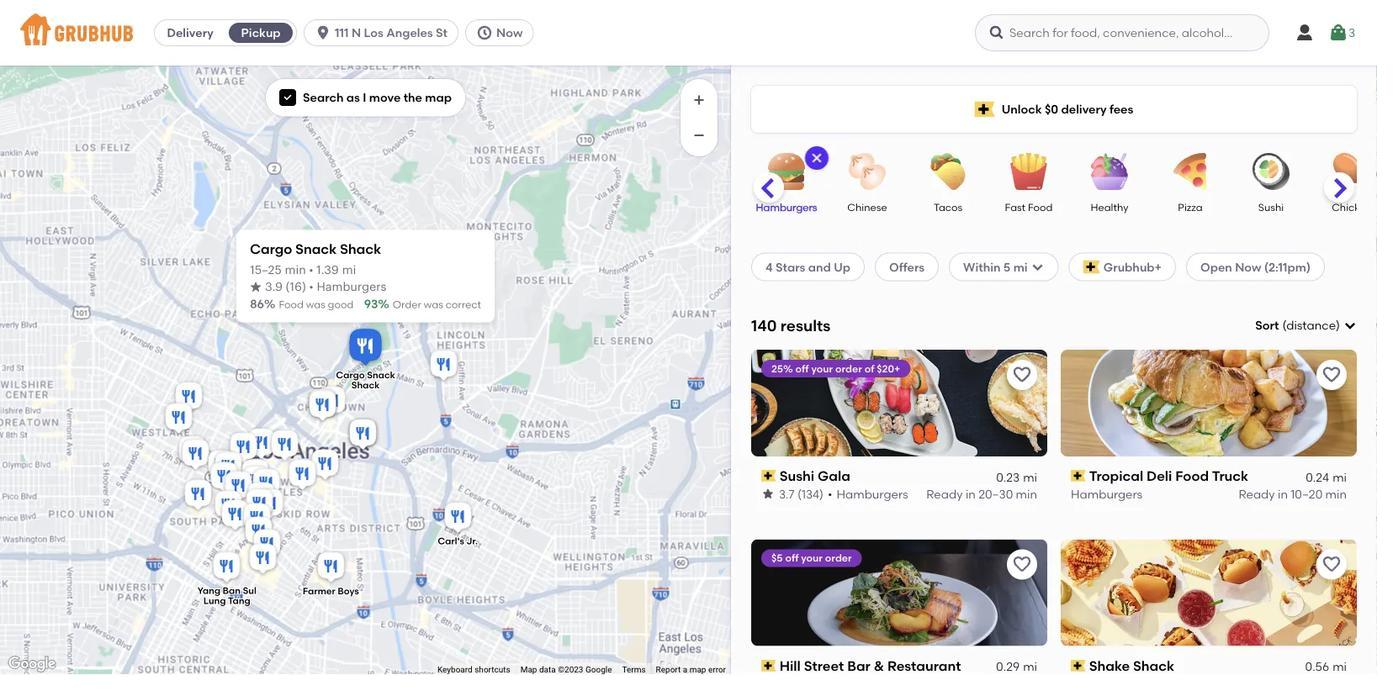 Task type: describe. For each thing, give the bounding box(es) containing it.
• hamburgers for 16
[[309, 282, 387, 293]]

your for 25%
[[812, 363, 833, 375]]

sushi gala
[[780, 468, 851, 485]]

mi for tropical deli food truck
[[1333, 470, 1347, 484]]

order
[[393, 299, 422, 311]]

to
[[1067, 611, 1079, 625]]

salt n peppa image
[[239, 464, 273, 501]]

delivery
[[167, 26, 214, 40]]

ready in 10–20 min
[[1239, 487, 1347, 501]]

unlock
[[1002, 102, 1042, 116]]

grubhub+
[[1104, 260, 1162, 274]]

was for 86
[[306, 299, 326, 311]]

0.24
[[1306, 470, 1330, 484]]

healthy image
[[1081, 153, 1139, 190]]

in for tropical deli food truck
[[1278, 487, 1288, 501]]

$5 off your order
[[772, 553, 852, 565]]

cargo snack shack 15–25 min • 1.39 mi
[[250, 241, 381, 276]]

within 5 mi
[[964, 260, 1028, 274]]

truck
[[1212, 468, 1249, 485]]

angeles
[[386, 26, 433, 40]]

good
[[328, 299, 354, 311]]

open now (2:11pm)
[[1201, 260, 1311, 274]]

map data ©2023 google
[[521, 665, 612, 675]]

yang
[[198, 586, 221, 597]]

pizza
[[1178, 201, 1203, 213]]

dollis - breakfast restaurant image
[[179, 437, 212, 474]]

hamburgers down gala
[[837, 487, 909, 501]]

keyboard shortcuts
[[438, 665, 511, 675]]

yang ban sul lung tang image
[[210, 550, 244, 587]]

tacos
[[934, 201, 963, 213]]

3
[[1349, 26, 1356, 40]]

tropical deli food truck logo image
[[1061, 350, 1357, 457]]

86 % food was good
[[250, 297, 354, 311]]

subscription pass image for sushi gala
[[762, 470, 776, 482]]

tropical
[[1090, 468, 1144, 485]]

hamburgers inside "map" region
[[317, 282, 387, 293]]

checkout
[[1082, 611, 1138, 625]]

wendy's tortas image
[[427, 348, 461, 385]]

mi for shake shack
[[1333, 660, 1347, 674]]

n
[[352, 26, 361, 40]]

subscription pass image for shake shack
[[1071, 661, 1086, 672]]

93 % order was correct
[[364, 297, 481, 311]]

fast
[[1005, 201, 1026, 213]]

was for 93
[[424, 299, 443, 311]]

jr.
[[467, 536, 478, 548]]

ban
[[223, 586, 241, 597]]

now button
[[465, 19, 541, 46]]

distance
[[1287, 319, 1336, 333]]

min for sushi gala
[[1016, 487, 1038, 501]]

unlock $0 delivery fees
[[1002, 102, 1134, 116]]

(134)
[[798, 487, 824, 501]]

sushi gala image
[[308, 447, 342, 484]]

a
[[683, 665, 688, 675]]

• for 3.7 (134)
[[828, 487, 833, 501]]

chicken
[[1332, 201, 1372, 213]]

10–20
[[1291, 487, 1323, 501]]

111 n los angeles st
[[335, 26, 448, 40]]

proceed to checkout
[[1016, 611, 1138, 625]]

shake shack logo image
[[1061, 540, 1357, 647]]

report a map error
[[656, 665, 726, 675]]

1 vertical spatial map
[[690, 665, 706, 675]]

hamburgers down hamburgers image
[[756, 201, 818, 213]]

anna's fish market dtla image
[[212, 450, 245, 487]]

d-town burger bar image
[[250, 467, 283, 504]]

(2:11pm)
[[1265, 260, 1311, 274]]

smashburger image
[[181, 478, 215, 515]]

svg image for 111 n los angeles st
[[315, 24, 332, 41]]

25% off your order of $20+
[[772, 363, 901, 375]]

map
[[521, 665, 537, 675]]

svg image inside field
[[1344, 319, 1357, 333]]

the kroft image
[[306, 388, 340, 425]]

google
[[586, 665, 612, 675]]

0.23 mi
[[996, 470, 1038, 484]]

and
[[809, 260, 831, 274]]

burger district image
[[240, 501, 274, 538]]

gus's drive-in image
[[172, 380, 206, 417]]

i
[[363, 90, 366, 105]]

rating image
[[250, 282, 262, 293]]

the melt - 7th & figueroa, la image
[[205, 448, 239, 485]]

farmer
[[303, 586, 336, 597]]

offers
[[890, 260, 925, 274]]

shack for cargo snack shack
[[352, 380, 380, 391]]

( for 16
[[286, 282, 290, 293]]

proceed
[[1016, 611, 1065, 625]]

0.56
[[1306, 660, 1330, 674]]

3.7 (134)
[[779, 487, 824, 501]]

gala
[[818, 468, 851, 485]]

keyboard shortcuts button
[[438, 664, 511, 676]]

report
[[656, 665, 681, 675]]

farmer boys image
[[314, 550, 348, 587]]

food for 86 % food was good
[[279, 299, 304, 311]]

% for 86
[[264, 297, 276, 311]]

deli
[[1147, 468, 1173, 485]]

$0
[[1045, 102, 1059, 116]]

off for 25%
[[796, 363, 809, 375]]

healthy
[[1091, 201, 1129, 213]]

fees
[[1110, 102, 1134, 116]]

in for sushi gala
[[966, 487, 976, 501]]

• for 16
[[309, 282, 313, 293]]

3.7
[[779, 487, 795, 501]]

©2023
[[558, 665, 584, 675]]

save this restaurant image for tropical deli food truck logo
[[1322, 365, 1342, 385]]

Search for food, convenience, alcohol... search field
[[975, 14, 1270, 51]]

star icon image
[[762, 488, 775, 501]]

delivery button
[[155, 19, 226, 46]]

arda's cafe image
[[239, 457, 272, 494]]

main navigation navigation
[[0, 0, 1378, 66]]

el charro restaurant image
[[162, 401, 196, 438]]

mi right 5
[[1014, 260, 1028, 274]]

) for sort ( distance )
[[1336, 319, 1341, 333]]

the
[[404, 90, 422, 105]]

pizza image
[[1161, 153, 1220, 190]]

0.24 mi
[[1306, 470, 1347, 484]]

st
[[436, 26, 448, 40]]

mi inside cargo snack shack 15–25 min • 1.39 mi
[[342, 265, 356, 276]]

map region
[[0, 34, 887, 676]]

bonaventure brewing co. image
[[227, 430, 260, 467]]

minus icon image
[[691, 127, 708, 144]]

20–30
[[979, 487, 1013, 501]]

save this restaurant image
[[1012, 555, 1033, 575]]

carl's
[[438, 536, 464, 548]]

report a map error link
[[656, 665, 726, 675]]

the vegan joint image
[[250, 527, 284, 564]]

ale's restaurant image
[[246, 542, 280, 579]]

restaurant
[[888, 658, 961, 675]]

of
[[865, 363, 875, 375]]

86
[[250, 297, 264, 311]]

bar
[[848, 658, 871, 675]]

ready for tropical deli food truck
[[1239, 487, 1275, 501]]

0.29 mi
[[996, 660, 1038, 674]]

search
[[303, 90, 344, 105]]

0.23
[[996, 470, 1020, 484]]

svg image for search as i move the map
[[283, 93, 293, 103]]

snack for cargo snack shack
[[367, 370, 395, 381]]



Task type: locate. For each thing, give the bounding box(es) containing it.
boys
[[338, 586, 359, 597]]

1 horizontal spatial now
[[1236, 260, 1262, 274]]

2 vertical spatial •
[[828, 487, 833, 501]]

map right the
[[425, 90, 452, 105]]

svg image inside 111 n los angeles st button
[[315, 24, 332, 41]]

1 horizontal spatial food
[[1028, 201, 1053, 213]]

food
[[1028, 201, 1053, 213], [279, 299, 304, 311], [1176, 468, 1209, 485]]

2 horizontal spatial svg image
[[1344, 319, 1357, 333]]

grubhub plus flag logo image
[[975, 101, 995, 117], [1084, 260, 1101, 274]]

sushi image
[[1242, 153, 1301, 190]]

1 vertical spatial (
[[1283, 319, 1287, 333]]

1 vertical spatial sushi
[[780, 468, 815, 485]]

shake shack
[[1090, 658, 1175, 675]]

snack inside cargo snack shack 15–25 min • 1.39 mi
[[296, 241, 337, 257]]

ready left 20–30
[[927, 487, 963, 501]]

( inside "map" region
[[286, 282, 290, 293]]

• hamburgers down gala
[[828, 487, 909, 501]]

1 vertical spatial order
[[825, 553, 852, 565]]

sushi gala logo image
[[751, 350, 1048, 457]]

1 horizontal spatial )
[[1336, 319, 1341, 333]]

bossa nova image
[[212, 489, 245, 526]]

hamburgers down tropical
[[1071, 487, 1143, 501]]

sul
[[243, 586, 257, 597]]

0 vertical spatial off
[[796, 363, 809, 375]]

results
[[781, 316, 831, 335]]

snack
[[296, 241, 337, 257], [367, 370, 395, 381]]

0 vertical spatial •
[[309, 265, 313, 276]]

svg image inside 3 button
[[1329, 23, 1349, 43]]

1.39
[[316, 265, 339, 276]]

0 horizontal spatial snack
[[296, 241, 337, 257]]

subscription pass image for tropical deli food truck
[[1071, 470, 1086, 482]]

25%
[[772, 363, 793, 375]]

0 vertical spatial )
[[302, 282, 306, 293]]

order for $5 off your order
[[825, 553, 852, 565]]

1 vertical spatial subscription pass image
[[762, 661, 776, 672]]

111
[[335, 26, 349, 40]]

16
[[290, 282, 302, 293]]

% left order
[[378, 297, 390, 311]]

subscription pass image left the shake
[[1071, 661, 1086, 672]]

food right fast at the top right
[[1028, 201, 1053, 213]]

order right the $5
[[825, 553, 852, 565]]

burgershop image
[[244, 480, 278, 517]]

1 horizontal spatial cargo
[[336, 370, 365, 381]]

was inside the 93 % order was correct
[[424, 299, 443, 311]]

svg image for 3
[[1329, 23, 1349, 43]]

1 horizontal spatial ready
[[1239, 487, 1275, 501]]

• hamburgers
[[309, 282, 387, 293], [828, 487, 909, 501]]

none field containing sort
[[1256, 317, 1357, 334]]

shack for cargo snack shack 15–25 min • 1.39 mi
[[340, 241, 381, 257]]

your
[[812, 363, 833, 375], [801, 553, 823, 565]]

svg image right distance
[[1344, 319, 1357, 333]]

1 was from the left
[[306, 299, 326, 311]]

2 subscription pass image from the top
[[762, 661, 776, 672]]

2 vertical spatial shack
[[1134, 658, 1175, 675]]

2 horizontal spatial min
[[1326, 487, 1347, 501]]

)
[[302, 282, 306, 293], [1336, 319, 1341, 333]]

0 horizontal spatial • hamburgers
[[309, 282, 387, 293]]

0 vertical spatial subscription pass image
[[1071, 470, 1086, 482]]

wild living foods image
[[243, 487, 276, 524]]

• left 1.39
[[309, 265, 313, 276]]

0 horizontal spatial food
[[279, 299, 304, 311]]

( inside field
[[1283, 319, 1287, 333]]

grubhub plus flag logo image for unlock $0 delivery fees
[[975, 101, 995, 117]]

ready
[[927, 487, 963, 501], [1239, 487, 1275, 501]]

svg image inside main navigation navigation
[[1295, 23, 1315, 43]]

terms link
[[622, 665, 646, 675]]

burger den image
[[346, 417, 380, 454]]

hill street bar & restaurant logo image
[[751, 540, 1048, 647]]

0.56 mi
[[1306, 660, 1347, 674]]

mi right 0.29
[[1023, 660, 1038, 674]]

1 % from the left
[[264, 297, 276, 311]]

save this restaurant image
[[1012, 365, 1033, 385], [1322, 365, 1342, 385], [1322, 555, 1342, 575]]

0 horizontal spatial map
[[425, 90, 452, 105]]

1 horizontal spatial sushi
[[1259, 201, 1284, 213]]

shack right the shake
[[1134, 658, 1175, 675]]

off right 25%
[[796, 363, 809, 375]]

grubhub plus flag logo image for grubhub+
[[1084, 260, 1101, 274]]

subscription pass image left hill
[[762, 661, 776, 672]]

0 horizontal spatial svg image
[[1031, 260, 1045, 274]]

vegan hooligans image
[[253, 487, 287, 524]]

0 vertical spatial your
[[812, 363, 833, 375]]

1 vertical spatial food
[[279, 299, 304, 311]]

in left 20–30
[[966, 487, 976, 501]]

• hamburgers up good
[[309, 282, 387, 293]]

map right a
[[690, 665, 706, 675]]

• hamburgers for 3.7 (134)
[[828, 487, 909, 501]]

grubhub plus flag logo image left grubhub+ on the right of the page
[[1084, 260, 1101, 274]]

save this restaurant image for shake shack logo
[[1322, 555, 1342, 575]]

0 horizontal spatial grubhub plus flag logo image
[[975, 101, 995, 117]]

ready for sushi gala
[[927, 487, 963, 501]]

mi right 1.39
[[342, 265, 356, 276]]

habibi bites image
[[175, 434, 209, 471]]

2 subscription pass image from the top
[[1071, 661, 1086, 672]]

svg image
[[1295, 23, 1315, 43], [1031, 260, 1045, 274], [1344, 319, 1357, 333]]

0 horizontal spatial %
[[264, 297, 276, 311]]

1 horizontal spatial (
[[1283, 319, 1287, 333]]

snack up 'denny's' icon
[[367, 370, 395, 381]]

sushi down sushi image
[[1259, 201, 1284, 213]]

cargo up 15–25
[[250, 241, 292, 257]]

hill street bar & restaurant image
[[268, 428, 302, 465]]

cargo for cargo snack shack
[[336, 370, 365, 381]]

shack inside cargo snack shack
[[352, 380, 380, 391]]

) for 3.9 ( 16 )
[[302, 282, 306, 293]]

min down 0.23 mi
[[1016, 487, 1038, 501]]

mi for hill street bar & restaurant
[[1023, 660, 1038, 674]]

0 vertical spatial food
[[1028, 201, 1053, 213]]

1 vertical spatial )
[[1336, 319, 1341, 333]]

0 vertical spatial svg image
[[1295, 23, 1315, 43]]

) up 86 % food was good
[[302, 282, 306, 293]]

carl's jr.
[[438, 536, 478, 548]]

terms
[[622, 665, 646, 675]]

1 horizontal spatial svg image
[[1295, 23, 1315, 43]]

( for distance
[[1283, 319, 1287, 333]]

0 vertical spatial order
[[836, 363, 862, 375]]

None field
[[1256, 317, 1357, 334]]

1 vertical spatial • hamburgers
[[828, 487, 909, 501]]

2 ready from the left
[[1239, 487, 1275, 501]]

0 vertical spatial map
[[425, 90, 452, 105]]

now right "open"
[[1236, 260, 1262, 274]]

1 vertical spatial your
[[801, 553, 823, 565]]

shack inside cargo snack shack 15–25 min • 1.39 mi
[[340, 241, 381, 257]]

fast food
[[1005, 201, 1053, 213]]

cargo snack shack image
[[345, 326, 386, 371]]

1 vertical spatial svg image
[[1031, 260, 1045, 274]]

0 vertical spatial snack
[[296, 241, 337, 257]]

2 % from the left
[[378, 297, 390, 311]]

1 vertical spatial now
[[1236, 260, 1262, 274]]

0 vertical spatial • hamburgers
[[309, 282, 387, 293]]

shack down cargo snack shack 'image'
[[352, 380, 380, 391]]

1 vertical spatial •
[[309, 282, 313, 293]]

) inside "map" region
[[302, 282, 306, 293]]

min inside cargo snack shack 15–25 min • 1.39 mi
[[285, 265, 306, 276]]

0 vertical spatial shack
[[340, 241, 381, 257]]

correct
[[446, 299, 481, 311]]

your right 25%
[[812, 363, 833, 375]]

1 horizontal spatial snack
[[367, 370, 395, 381]]

111 n los angeles st button
[[304, 19, 465, 46]]

1 horizontal spatial grubhub plus flag logo image
[[1084, 260, 1101, 274]]

order for 25% off your order of $20+
[[836, 363, 862, 375]]

15–25
[[250, 265, 282, 276]]

hill street bar & restaurant
[[780, 658, 961, 675]]

chinese
[[848, 201, 887, 213]]

ready down truck
[[1239, 487, 1275, 501]]

svg image right 5
[[1031, 260, 1045, 274]]

0 vertical spatial sushi
[[1259, 201, 1284, 213]]

subscription pass image for hill street bar & restaurant
[[762, 661, 776, 672]]

0 horizontal spatial was
[[306, 299, 326, 311]]

min for tropical deli food truck
[[1326, 487, 1347, 501]]

140
[[751, 316, 777, 335]]

% down 3.9
[[264, 297, 276, 311]]

tropical deli food truck
[[1090, 468, 1249, 485]]

) right sort
[[1336, 319, 1341, 333]]

plus icon image
[[691, 92, 708, 109]]

tang
[[228, 596, 251, 607]]

•
[[309, 265, 313, 276], [309, 282, 313, 293], [828, 487, 833, 501]]

snack inside cargo snack shack
[[367, 370, 395, 381]]

as
[[347, 90, 360, 105]]

open
[[1201, 260, 1233, 274]]

1 vertical spatial cargo
[[336, 370, 365, 381]]

( right 3.9
[[286, 282, 290, 293]]

0 horizontal spatial now
[[497, 26, 523, 40]]

now inside button
[[497, 26, 523, 40]]

hamburgers up good
[[317, 282, 387, 293]]

0 horizontal spatial min
[[285, 265, 306, 276]]

error
[[709, 665, 726, 675]]

1 horizontal spatial • hamburgers
[[828, 487, 909, 501]]

0 vertical spatial now
[[497, 26, 523, 40]]

pickup button
[[226, 19, 296, 46]]

%
[[264, 297, 276, 311], [378, 297, 390, 311]]

data
[[539, 665, 556, 675]]

farmer boys
[[303, 586, 359, 597]]

sushi for sushi
[[1259, 201, 1284, 213]]

billionaire burger boyz image
[[306, 387, 340, 424]]

1 horizontal spatial in
[[1278, 487, 1288, 501]]

2 horizontal spatial food
[[1176, 468, 1209, 485]]

1 in from the left
[[966, 487, 976, 501]]

cargo inside cargo snack shack 15–25 min • 1.39 mi
[[250, 241, 292, 257]]

chicken image
[[1323, 153, 1378, 190]]

1 horizontal spatial map
[[690, 665, 706, 675]]

• hamburgers inside "map" region
[[309, 282, 387, 293]]

proceed to checkout button
[[964, 603, 1190, 633]]

food down '16'
[[279, 299, 304, 311]]

mi right 0.24 at the right bottom of the page
[[1333, 470, 1347, 484]]

was
[[306, 299, 326, 311], [424, 299, 443, 311]]

mi right 0.56
[[1333, 660, 1347, 674]]

now
[[497, 26, 523, 40], [1236, 260, 1262, 274]]

tropical deli food truck image
[[286, 457, 319, 494]]

cargo up the little jewel of new orleans icon
[[336, 370, 365, 381]]

1 subscription pass image from the top
[[762, 470, 776, 482]]

1 vertical spatial shack
[[352, 380, 380, 391]]

food for tropical deli food truck
[[1176, 468, 1209, 485]]

• right '16'
[[309, 282, 313, 293]]

2 vertical spatial food
[[1176, 468, 1209, 485]]

sushi for sushi gala
[[780, 468, 815, 485]]

1 subscription pass image from the top
[[1071, 470, 1086, 482]]

was right order
[[424, 299, 443, 311]]

in
[[966, 487, 976, 501], [1278, 487, 1288, 501]]

cargo for cargo snack shack 15–25 min • 1.39 mi
[[250, 241, 292, 257]]

min down "0.24 mi"
[[1326, 487, 1347, 501]]

0 horizontal spatial cargo
[[250, 241, 292, 257]]

stars
[[776, 260, 806, 274]]

street
[[804, 658, 844, 675]]

master burger image
[[218, 498, 252, 535]]

4
[[766, 260, 773, 274]]

order left of
[[836, 363, 862, 375]]

chinese image
[[838, 153, 897, 190]]

cargo snack shack
[[336, 370, 395, 391]]

% for 93
[[378, 297, 390, 311]]

1 ready from the left
[[927, 487, 963, 501]]

tacos image
[[919, 153, 978, 190]]

vurger guyz image
[[222, 469, 255, 506]]

hamburgers image
[[757, 153, 816, 190]]

1 horizontal spatial min
[[1016, 487, 1038, 501]]

was left good
[[306, 299, 326, 311]]

hamburgers
[[756, 201, 818, 213], [317, 282, 387, 293], [837, 487, 909, 501], [1071, 487, 1143, 501]]

mi for sushi gala
[[1023, 470, 1038, 484]]

your right the $5
[[801, 553, 823, 565]]

now right st
[[497, 26, 523, 40]]

$5
[[772, 553, 783, 565]]

0 vertical spatial (
[[286, 282, 290, 293]]

snack up 1.39
[[296, 241, 337, 257]]

2 was from the left
[[424, 299, 443, 311]]

sort ( distance )
[[1256, 319, 1341, 333]]

mi
[[1014, 260, 1028, 274], [342, 265, 356, 276], [1023, 470, 1038, 484], [1333, 470, 1347, 484], [1023, 660, 1038, 674], [1333, 660, 1347, 674]]

was inside 86 % food was good
[[306, 299, 326, 311]]

your for $5
[[801, 553, 823, 565]]

0.29
[[996, 660, 1020, 674]]

move
[[369, 90, 401, 105]]

2 in from the left
[[1278, 487, 1288, 501]]

0 horizontal spatial (
[[286, 282, 290, 293]]

svg image left 3 button
[[1295, 23, 1315, 43]]

• down gala
[[828, 487, 833, 501]]

shack up 93
[[340, 241, 381, 257]]

carl's jr. image
[[441, 500, 475, 537]]

min up '16'
[[285, 265, 306, 276]]

off right the $5
[[785, 553, 799, 565]]

0 horizontal spatial )
[[302, 282, 306, 293]]

svg image
[[1329, 23, 1349, 43], [315, 24, 332, 41], [476, 24, 493, 41], [989, 24, 1006, 41], [283, 93, 293, 103], [810, 151, 824, 165]]

1 vertical spatial snack
[[367, 370, 395, 381]]

grubhub plus flag logo image left 'unlock'
[[975, 101, 995, 117]]

svg image inside now button
[[476, 24, 493, 41]]

shack
[[340, 241, 381, 257], [352, 380, 380, 391], [1134, 658, 1175, 675]]

subscription pass image up star icon
[[762, 470, 776, 482]]

delivery
[[1062, 102, 1107, 116]]

0 vertical spatial grubhub plus flag logo image
[[975, 101, 995, 117]]

0 vertical spatial subscription pass image
[[762, 470, 776, 482]]

cargo inside cargo snack shack
[[336, 370, 365, 381]]

pickup
[[241, 26, 281, 40]]

yang ban sul lung tang
[[198, 586, 257, 607]]

shake shack image
[[244, 426, 278, 463]]

3.9 ( 16 )
[[265, 282, 306, 293]]

hill
[[780, 658, 801, 675]]

in left 10–20 at right bottom
[[1278, 487, 1288, 501]]

min
[[285, 265, 306, 276], [1016, 487, 1038, 501], [1326, 487, 1347, 501]]

within
[[964, 260, 1001, 274]]

1 vertical spatial off
[[785, 553, 799, 565]]

• inside cargo snack shack 15–25 min • 1.39 mi
[[309, 265, 313, 276]]

( right sort
[[1283, 319, 1287, 333]]

keyboard
[[438, 665, 473, 675]]

svg image for now
[[476, 24, 493, 41]]

subscription pass image
[[1071, 470, 1086, 482], [1071, 661, 1086, 672]]

3.9
[[265, 282, 283, 293]]

1 vertical spatial subscription pass image
[[1071, 661, 1086, 672]]

subscription pass image left tropical
[[1071, 470, 1086, 482]]

0 horizontal spatial sushi
[[780, 468, 815, 485]]

mi right the 0.23
[[1023, 470, 1038, 484]]

food inside 86 % food was good
[[279, 299, 304, 311]]

0 vertical spatial cargo
[[250, 241, 292, 257]]

los
[[364, 26, 384, 40]]

snack for cargo snack shack 15–25 min • 1.39 mi
[[296, 241, 337, 257]]

fast food image
[[1000, 153, 1059, 190]]

1 horizontal spatial was
[[424, 299, 443, 311]]

denny's image
[[346, 417, 380, 454]]

food right deli
[[1176, 468, 1209, 485]]

shake
[[1090, 658, 1130, 675]]

1 vertical spatial grubhub plus flag logo image
[[1084, 260, 1101, 274]]

subscription pass image
[[762, 470, 776, 482], [762, 661, 776, 672]]

ihop image
[[207, 460, 241, 497]]

sushi up '3.7 (134)'
[[780, 468, 815, 485]]

2 vertical spatial svg image
[[1344, 319, 1357, 333]]

google image
[[4, 654, 60, 676]]

the little jewel of new orleans image
[[315, 384, 349, 421]]

shayan express image
[[242, 515, 276, 552]]

off for $5
[[785, 553, 799, 565]]

1 horizontal spatial %
[[378, 297, 390, 311]]

sushi
[[1259, 201, 1284, 213], [780, 468, 815, 485]]

0 horizontal spatial in
[[966, 487, 976, 501]]

0 horizontal spatial ready
[[927, 487, 963, 501]]



Task type: vqa. For each thing, say whether or not it's contained in the screenshot.
2nd + from the bottom of the page
no



